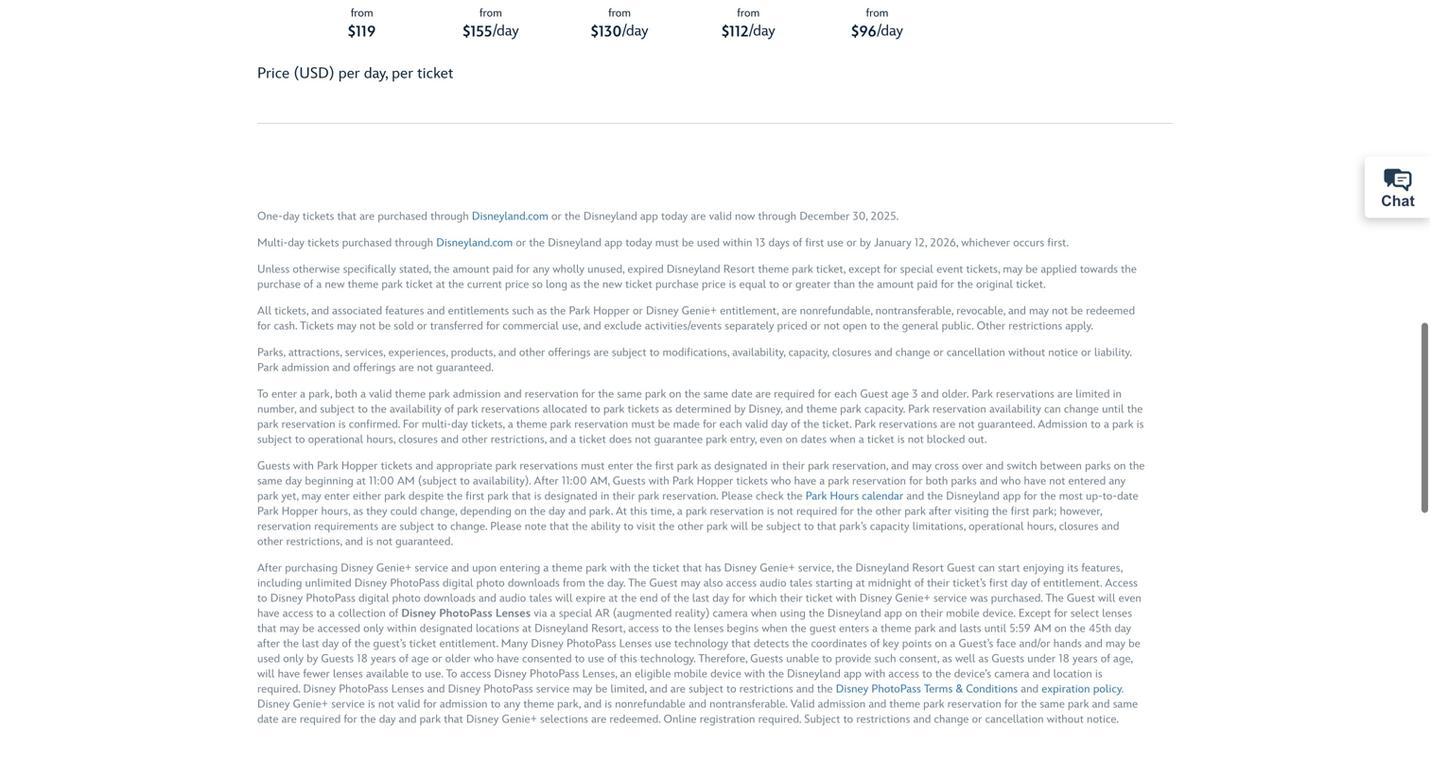 Task type: locate. For each thing, give the bounding box(es) containing it.
chat available element
[[1365, 157, 1431, 218]]



Task type: vqa. For each thing, say whether or not it's contained in the screenshot.
Downtown inside the "Monorail The Downtown Disney District"
no



Task type: describe. For each thing, give the bounding box(es) containing it.
chat
[[1382, 191, 1415, 208]]



